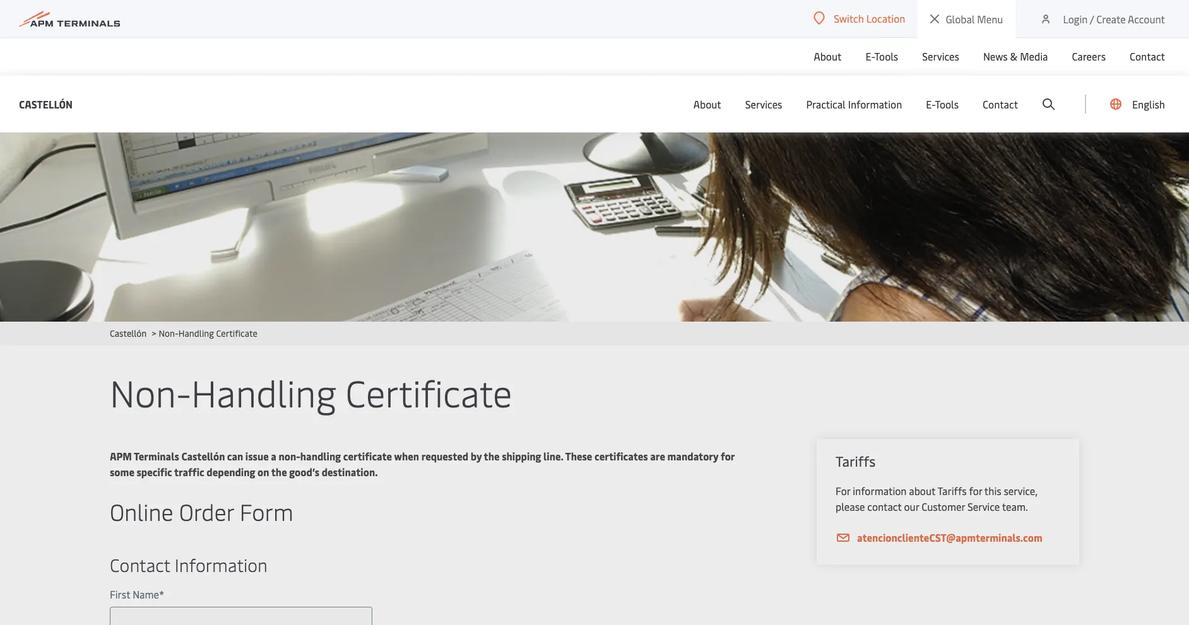 Task type: locate. For each thing, give the bounding box(es) containing it.
traffic
[[174, 465, 204, 479]]

news & media
[[984, 49, 1048, 63]]

1 vertical spatial e-tools
[[926, 97, 959, 111]]

1 horizontal spatial for
[[969, 484, 983, 498]]

the right on
[[271, 465, 287, 479]]

certificates
[[595, 450, 648, 463]]

online
[[110, 496, 173, 527]]

information inside dropdown button
[[848, 97, 902, 111]]

0 vertical spatial handling
[[179, 328, 214, 340]]

0 vertical spatial castellón
[[19, 97, 73, 111]]

services left practical at the right
[[745, 97, 783, 111]]

customer
[[922, 500, 965, 514]]

1 horizontal spatial e-
[[926, 97, 935, 111]]

1 vertical spatial about
[[694, 97, 721, 111]]

0 horizontal spatial services button
[[745, 76, 783, 133]]

2 vertical spatial contact
[[110, 553, 170, 577]]

0 horizontal spatial information
[[175, 553, 268, 577]]

1 horizontal spatial about
[[814, 49, 842, 63]]

name
[[133, 588, 159, 602]]

contact button
[[983, 76, 1018, 133]]

global menu
[[946, 12, 1004, 26]]

e-
[[866, 49, 875, 63], [926, 97, 935, 111]]

shipping
[[502, 450, 541, 463]]

handling
[[179, 328, 214, 340], [191, 367, 336, 417]]

0 vertical spatial services
[[923, 49, 960, 63]]

contact down account
[[1130, 49, 1166, 63]]

terminals
[[134, 450, 179, 463]]

certificate
[[343, 450, 392, 463]]

these
[[565, 450, 592, 463]]

first name
[[110, 588, 159, 602]]

apm terminals castellón can issue a non-handling certificate when requested by the shipping line. these certificates are mandatory for some specific traffic depending on the good's destination.
[[110, 450, 735, 479]]

0 horizontal spatial tools
[[875, 49, 899, 63]]

about for e-tools
[[814, 49, 842, 63]]

for right mandatory
[[721, 450, 735, 463]]

1 vertical spatial castellón
[[110, 328, 147, 340]]

services button
[[923, 37, 960, 75], [745, 76, 783, 133]]

0 horizontal spatial castellón
[[19, 97, 73, 111]]

english button
[[1111, 76, 1166, 133]]

for information about tariffs for this service, please contact our customer service team.
[[836, 484, 1038, 514]]

0 vertical spatial contact
[[1130, 49, 1166, 63]]

>
[[152, 328, 156, 340]]

1 horizontal spatial about button
[[814, 37, 842, 75]]

tools inside popup button
[[935, 97, 959, 111]]

0 horizontal spatial for
[[721, 450, 735, 463]]

0 vertical spatial e-tools
[[866, 49, 899, 63]]

requested
[[422, 450, 469, 463]]

information
[[848, 97, 902, 111], [175, 553, 268, 577]]

castellón
[[19, 97, 73, 111], [110, 328, 147, 340]]

0 horizontal spatial castellón link
[[19, 96, 73, 112]]

tools left contact dropdown button on the right
[[935, 97, 959, 111]]

e- inside e-tools dropdown button
[[866, 49, 875, 63]]

contact down news
[[983, 97, 1018, 111]]

0 vertical spatial tools
[[875, 49, 899, 63]]

services
[[923, 49, 960, 63], [745, 97, 783, 111]]

1 vertical spatial certificate
[[346, 367, 512, 417]]

1 vertical spatial services
[[745, 97, 783, 111]]

1 horizontal spatial the
[[484, 450, 500, 463]]

e- inside e-tools popup button
[[926, 97, 935, 111]]

global menu button
[[918, 0, 1016, 38]]

1 horizontal spatial e-tools
[[926, 97, 959, 111]]

&
[[1011, 49, 1018, 63]]

the right by
[[484, 450, 500, 463]]

1 horizontal spatial contact
[[983, 97, 1018, 111]]

1 horizontal spatial castellón
[[110, 328, 147, 340]]

this
[[985, 484, 1002, 498]]

0 vertical spatial about
[[814, 49, 842, 63]]

1 horizontal spatial services button
[[923, 37, 960, 75]]

tools down location
[[875, 49, 899, 63]]

for
[[721, 450, 735, 463], [969, 484, 983, 498]]

handling
[[300, 450, 341, 463]]

contact for contact popup button
[[1130, 49, 1166, 63]]

0 horizontal spatial tariffs
[[836, 452, 876, 471]]

non-
[[159, 328, 179, 340], [110, 367, 191, 417]]

tools for e-tools dropdown button
[[875, 49, 899, 63]]

0 horizontal spatial e-tools
[[866, 49, 899, 63]]

tariffs
[[836, 452, 876, 471], [938, 484, 967, 498]]

practical
[[807, 97, 846, 111]]

1 horizontal spatial information
[[848, 97, 902, 111]]

0 vertical spatial the
[[484, 450, 500, 463]]

services button down global
[[923, 37, 960, 75]]

0 horizontal spatial about button
[[694, 76, 721, 133]]

information up "first name" text field
[[175, 553, 268, 577]]

specific
[[137, 465, 172, 479]]

no handling certificates image
[[0, 95, 1190, 322]]

e- for e-tools popup button
[[926, 97, 935, 111]]

tariffs up for
[[836, 452, 876, 471]]

certificate
[[216, 328, 258, 340], [346, 367, 512, 417]]

information
[[853, 484, 907, 498]]

/
[[1090, 12, 1094, 26]]

about for services
[[694, 97, 721, 111]]

0 horizontal spatial contact
[[110, 553, 170, 577]]

1 horizontal spatial certificate
[[346, 367, 512, 417]]

non- down >
[[110, 367, 191, 417]]

1 vertical spatial contact
[[983, 97, 1018, 111]]

e-tools left contact dropdown button on the right
[[926, 97, 959, 111]]

information down e-tools dropdown button
[[848, 97, 902, 111]]

contact information
[[110, 553, 268, 577]]

about
[[814, 49, 842, 63], [694, 97, 721, 111]]

1 vertical spatial tariffs
[[938, 484, 967, 498]]

non- right >
[[159, 328, 179, 340]]

depending
[[207, 465, 255, 479]]

1 vertical spatial the
[[271, 465, 287, 479]]

1 vertical spatial non-
[[110, 367, 191, 417]]

1 vertical spatial castellón link
[[110, 328, 147, 340]]

practical information
[[807, 97, 902, 111]]

for inside apm terminals castellón can issue a non-handling certificate when requested by the shipping line. these certificates are mandatory for some specific traffic depending on the good's destination.
[[721, 450, 735, 463]]

1 vertical spatial about button
[[694, 76, 721, 133]]

0 horizontal spatial e-
[[866, 49, 875, 63]]

for left this at the bottom of page
[[969, 484, 983, 498]]

e-tools down location
[[866, 49, 899, 63]]

please
[[836, 500, 865, 514]]

contact up 'first name'
[[110, 553, 170, 577]]

tools
[[875, 49, 899, 63], [935, 97, 959, 111]]

services button left practical at the right
[[745, 76, 783, 133]]

mandatory
[[668, 450, 719, 463]]

a
[[271, 450, 276, 463]]

0 horizontal spatial about
[[694, 97, 721, 111]]

0 vertical spatial tariffs
[[836, 452, 876, 471]]

1 vertical spatial e-
[[926, 97, 935, 111]]

login / create account link
[[1040, 0, 1166, 37]]

1 horizontal spatial tools
[[935, 97, 959, 111]]

location
[[867, 11, 906, 25]]

0 vertical spatial non-
[[159, 328, 179, 340]]

online order form
[[110, 496, 294, 527]]

destination.
[[322, 465, 378, 479]]

e-tools
[[866, 49, 899, 63], [926, 97, 959, 111]]

the
[[484, 450, 500, 463], [271, 465, 287, 479]]

about button
[[814, 37, 842, 75], [694, 76, 721, 133]]

tariffs inside the for information about tariffs for this service, please contact our customer service team.
[[938, 484, 967, 498]]

atencionclientecst@apmterminals.com
[[857, 531, 1043, 545]]

1 vertical spatial tools
[[935, 97, 959, 111]]

1 horizontal spatial tariffs
[[938, 484, 967, 498]]

1 horizontal spatial services
[[923, 49, 960, 63]]

services down global
[[923, 49, 960, 63]]

0 vertical spatial about button
[[814, 37, 842, 75]]

tools inside dropdown button
[[875, 49, 899, 63]]

contact for contact dropdown button on the right
[[983, 97, 1018, 111]]

0 vertical spatial information
[[848, 97, 902, 111]]

0 vertical spatial certificate
[[216, 328, 258, 340]]

tariffs up customer
[[938, 484, 967, 498]]

0 horizontal spatial services
[[745, 97, 783, 111]]

our
[[904, 500, 919, 514]]

2 horizontal spatial contact
[[1130, 49, 1166, 63]]

castellón link
[[19, 96, 73, 112], [110, 328, 147, 340]]

0 vertical spatial for
[[721, 450, 735, 463]]

account
[[1128, 12, 1166, 26]]

1 vertical spatial information
[[175, 553, 268, 577]]

atencionclientecst@apmterminals.com link
[[836, 530, 1061, 546]]

contact
[[1130, 49, 1166, 63], [983, 97, 1018, 111], [110, 553, 170, 577]]

services for topmost services popup button
[[923, 49, 960, 63]]

1 vertical spatial for
[[969, 484, 983, 498]]

0 vertical spatial e-
[[866, 49, 875, 63]]



Task type: vqa. For each thing, say whether or not it's contained in the screenshot.
the topmost Castellón link
yes



Task type: describe. For each thing, give the bounding box(es) containing it.
contact
[[868, 500, 902, 514]]

information for practical information
[[848, 97, 902, 111]]

0 horizontal spatial the
[[271, 465, 287, 479]]

castellón can
[[181, 450, 243, 463]]

contact button
[[1130, 37, 1166, 75]]

1 vertical spatial services button
[[745, 76, 783, 133]]

castellón for castellón > non-handling certificate
[[110, 328, 147, 340]]

about button for e-tools
[[814, 37, 842, 75]]

line.
[[544, 450, 563, 463]]

news
[[984, 49, 1008, 63]]

order
[[179, 496, 234, 527]]

e-tools for e-tools dropdown button
[[866, 49, 899, 63]]

some
[[110, 465, 134, 479]]

service,
[[1004, 484, 1038, 498]]

services for bottom services popup button
[[745, 97, 783, 111]]

for
[[836, 484, 851, 498]]

login / create account
[[1063, 12, 1166, 26]]

non-handling certificate
[[110, 367, 512, 417]]

first
[[110, 588, 130, 602]]

0 vertical spatial services button
[[923, 37, 960, 75]]

switch
[[834, 11, 864, 25]]

form
[[240, 496, 294, 527]]

1 vertical spatial handling
[[191, 367, 336, 417]]

0 horizontal spatial certificate
[[216, 328, 258, 340]]

non-
[[279, 450, 300, 463]]

careers button
[[1072, 37, 1106, 75]]

contact for contact information
[[110, 553, 170, 577]]

on
[[258, 465, 269, 479]]

e- for e-tools dropdown button
[[866, 49, 875, 63]]

issue
[[245, 450, 269, 463]]

e-tools button
[[866, 37, 899, 75]]

team.
[[1002, 500, 1028, 514]]

service
[[968, 500, 1000, 514]]

0 vertical spatial castellón link
[[19, 96, 73, 112]]

menu
[[978, 12, 1004, 26]]

when
[[394, 450, 419, 463]]

about button for services
[[694, 76, 721, 133]]

castellón > non-handling certificate
[[110, 328, 258, 340]]

for inside the for information about tariffs for this service, please contact our customer service team.
[[969, 484, 983, 498]]

information for contact information
[[175, 553, 268, 577]]

switch location button
[[814, 11, 906, 25]]

e-tools button
[[926, 76, 959, 133]]

First Name text field
[[110, 607, 373, 626]]

login
[[1063, 12, 1088, 26]]

apm
[[110, 450, 132, 463]]

are
[[650, 450, 665, 463]]

by
[[471, 450, 482, 463]]

tools for e-tools popup button
[[935, 97, 959, 111]]

castellón for castellón
[[19, 97, 73, 111]]

media
[[1020, 49, 1048, 63]]

1 horizontal spatial castellón link
[[110, 328, 147, 340]]

news & media button
[[984, 37, 1048, 75]]

create
[[1097, 12, 1126, 26]]

good's
[[289, 465, 320, 479]]

global
[[946, 12, 975, 26]]

practical information button
[[807, 76, 902, 133]]

about
[[909, 484, 936, 498]]

switch location
[[834, 11, 906, 25]]

e-tools for e-tools popup button
[[926, 97, 959, 111]]

careers
[[1072, 49, 1106, 63]]

english
[[1133, 97, 1166, 111]]



